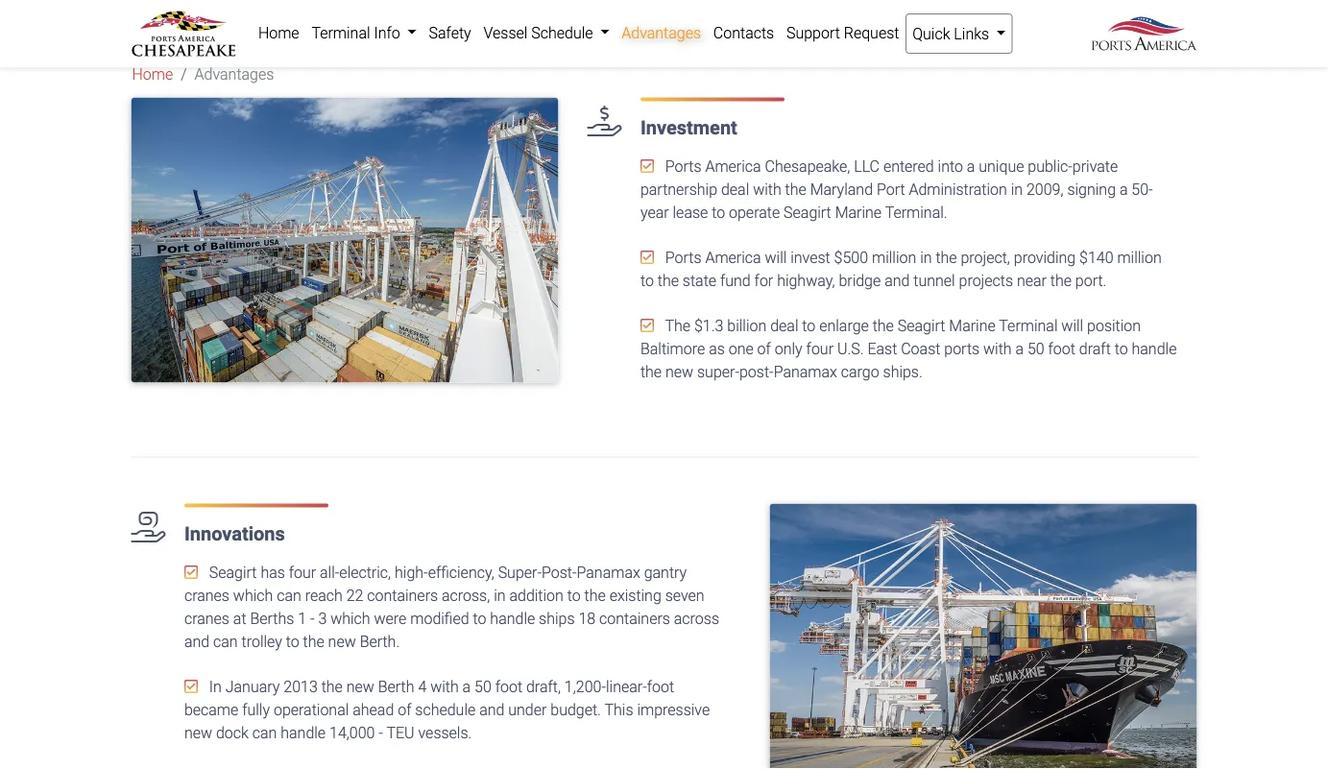 Task type: vqa. For each thing, say whether or not it's contained in the screenshot.
Empty Return And Delivery "link"
no



Task type: locate. For each thing, give the bounding box(es) containing it.
became
[[184, 701, 239, 719]]

which down 22 in the left bottom of the page
[[331, 610, 370, 628]]

0 horizontal spatial home
[[132, 65, 173, 83]]

america
[[705, 157, 761, 176], [705, 249, 761, 267]]

and left tunnel
[[885, 272, 910, 290]]

0 horizontal spatial home link
[[132, 63, 173, 86]]

high-
[[395, 564, 428, 582]]

foot up impressive at the bottom
[[647, 678, 674, 696]]

in down super- at the left bottom of the page
[[494, 587, 506, 605]]

0 vertical spatial handle
[[1132, 340, 1177, 358]]

to up the "only"
[[802, 317, 816, 335]]

handle down position
[[1132, 340, 1177, 358]]

new left berth. at the bottom left
[[328, 633, 356, 651]]

1 america from the top
[[705, 157, 761, 176]]

0 horizontal spatial which
[[233, 587, 273, 605]]

of inside in january 2013 the new berth 4 with a 50 foot draft, 1,200-linear-foot became fully operational ahead of schedule and under budget. this impressive new dock can handle 14,000 - teu vessels.
[[398, 701, 412, 719]]

0 horizontal spatial containers
[[367, 587, 438, 605]]

contacts
[[714, 24, 774, 42]]

1 vertical spatial terminal
[[999, 317, 1058, 335]]

which
[[233, 587, 273, 605], [331, 610, 370, 628]]

foot
[[1049, 340, 1076, 358], [495, 678, 523, 696], [647, 678, 674, 696]]

bridge
[[839, 272, 881, 290]]

1 vertical spatial ports
[[665, 249, 702, 267]]

1 horizontal spatial home
[[258, 24, 299, 42]]

new inside the $1.3 billion deal to enlarge the seagirt marine terminal will position baltimore as one of only four u.s. east coast ports with a 50 foot draft to handle the new super-post-panamax cargo ships.
[[666, 363, 694, 381]]

unique
[[979, 157, 1024, 176]]

to down 1
[[286, 633, 299, 651]]

in up tunnel
[[920, 249, 932, 267]]

0 vertical spatial and
[[885, 272, 910, 290]]

budget.
[[551, 701, 601, 719]]

check square image for ports america chesapeake, llc entered into a unique public-private partnership deal with the maryland port administration in 2009, signing a 50- year lease to operate seagirt marine terminal.
[[641, 158, 654, 174]]

foot left draft
[[1049, 340, 1076, 358]]

panamax up existing
[[577, 564, 640, 582]]

terminal inside "terminal info" link
[[312, 24, 370, 42]]

will up 'for'
[[765, 249, 787, 267]]

advantages
[[622, 24, 701, 42], [195, 65, 274, 83]]

1 ports from the top
[[665, 157, 702, 176]]

0 horizontal spatial panamax
[[577, 564, 640, 582]]

to down across,
[[473, 610, 486, 628]]

1 horizontal spatial seagirt
[[784, 204, 832, 222]]

and left the under
[[479, 701, 505, 719]]

1 horizontal spatial deal
[[771, 317, 799, 335]]

four
[[806, 340, 834, 358], [289, 564, 316, 582]]

1 vertical spatial check square image
[[184, 565, 198, 580]]

1 vertical spatial with
[[984, 340, 1012, 358]]

check square image down 'year' at the top of the page
[[641, 250, 654, 265]]

america for will
[[705, 249, 761, 267]]

america inside ports america chesapeake, llc entered into a unique public-private partnership deal with the maryland port administration in 2009, signing a 50- year lease to operate seagirt marine terminal.
[[705, 157, 761, 176]]

existing
[[610, 587, 662, 605]]

were
[[374, 610, 407, 628]]

containers
[[367, 587, 438, 605], [599, 610, 670, 628]]

home link
[[252, 13, 305, 52], [132, 63, 173, 86]]

50 inside in january 2013 the new berth 4 with a 50 foot draft, 1,200-linear-foot became fully operational ahead of schedule and under budget. this impressive new dock can handle 14,000 - teu vessels.
[[475, 678, 492, 696]]

seagirt down maryland
[[784, 204, 832, 222]]

the up tunnel
[[936, 249, 957, 267]]

0 horizontal spatial deal
[[721, 180, 749, 199]]

1 horizontal spatial check square image
[[641, 250, 654, 265]]

foot up the under
[[495, 678, 523, 696]]

with up the operate
[[753, 180, 782, 199]]

2 vertical spatial with
[[430, 678, 459, 696]]

terminal down near
[[999, 317, 1058, 335]]

ahead
[[353, 701, 394, 719]]

1 horizontal spatial panamax
[[774, 363, 837, 381]]

a inside in january 2013 the new berth 4 with a 50 foot draft, 1,200-linear-foot became fully operational ahead of schedule and under budget. this impressive new dock can handle 14,000 - teu vessels.
[[463, 678, 471, 696]]

1 vertical spatial marine
[[949, 317, 996, 335]]

seven
[[665, 587, 705, 605]]

0 vertical spatial ports
[[665, 157, 702, 176]]

1 horizontal spatial with
[[753, 180, 782, 199]]

0 horizontal spatial will
[[765, 249, 787, 267]]

a right ports
[[1016, 340, 1024, 358]]

can down 'fully'
[[252, 724, 277, 742]]

ports up partnership
[[665, 157, 702, 176]]

port.
[[1076, 272, 1107, 290]]

2 horizontal spatial foot
[[1049, 340, 1076, 358]]

can
[[277, 587, 301, 605], [213, 633, 238, 651], [252, 724, 277, 742]]

2 vertical spatial handle
[[281, 724, 326, 742]]

2 horizontal spatial seagirt
[[898, 317, 946, 335]]

1 vertical spatial panamax
[[577, 564, 640, 582]]

the inside in january 2013 the new berth 4 with a 50 foot draft, 1,200-linear-foot became fully operational ahead of schedule and under budget. this impressive new dock can handle 14,000 - teu vessels.
[[321, 678, 343, 696]]

vessels.
[[418, 724, 472, 742]]

america up the operate
[[705, 157, 761, 176]]

0 vertical spatial in
[[1011, 180, 1023, 199]]

1 horizontal spatial of
[[758, 340, 771, 358]]

check square image up partnership
[[641, 158, 654, 174]]

0 vertical spatial seagirt
[[784, 204, 832, 222]]

addition
[[510, 587, 564, 605]]

the inside ports america chesapeake, llc entered into a unique public-private partnership deal with the maryland port administration in 2009, signing a 50- year lease to operate seagirt marine terminal.
[[785, 180, 807, 199]]

new inside seagirt has four all-electric, high-efficiency, super-post-panamax gantry cranes which can reach 22 containers across, in addition to the existing seven cranes at berths 1 - 3 which were modified to handle ships 18 containers across and can trolley to the new berth.
[[328, 633, 356, 651]]

0 vertical spatial america
[[705, 157, 761, 176]]

ports inside ports america will invest $500 million in the project, providing $140 million to the state fund for highway, bridge and tunnel projects near the port.
[[665, 249, 702, 267]]

can down at
[[213, 633, 238, 651]]

in
[[1011, 180, 1023, 199], [920, 249, 932, 267], [494, 587, 506, 605]]

0 vertical spatial home link
[[252, 13, 305, 52]]

0 vertical spatial check square image
[[641, 250, 654, 265]]

0 vertical spatial four
[[806, 340, 834, 358]]

check square image
[[641, 250, 654, 265], [184, 565, 198, 580]]

draft,
[[526, 678, 561, 696]]

port
[[877, 180, 905, 199]]

support request
[[787, 24, 899, 42]]

1 horizontal spatial in
[[920, 249, 932, 267]]

1 horizontal spatial advantages
[[622, 24, 701, 42]]

0 horizontal spatial -
[[310, 610, 315, 628]]

- right 1
[[310, 610, 315, 628]]

0 horizontal spatial handle
[[281, 724, 326, 742]]

public-
[[1028, 157, 1073, 176]]

1 vertical spatial will
[[1062, 317, 1084, 335]]

deal up the operate
[[721, 180, 749, 199]]

efficiency,
[[428, 564, 494, 582]]

0 vertical spatial home
[[258, 24, 299, 42]]

in down "unique"
[[1011, 180, 1023, 199]]

in inside seagirt has four all-electric, high-efficiency, super-post-panamax gantry cranes which can reach 22 containers across, in addition to the existing seven cranes at berths 1 - 3 which were modified to handle ships 18 containers across and can trolley to the new berth.
[[494, 587, 506, 605]]

u.s.
[[838, 340, 864, 358]]

can up 1
[[277, 587, 301, 605]]

america inside ports america will invest $500 million in the project, providing $140 million to the state fund for highway, bridge and tunnel projects near the port.
[[705, 249, 761, 267]]

east
[[868, 340, 898, 358]]

cranes down 'innovations'
[[184, 587, 230, 605]]

quick links link
[[906, 13, 1013, 54]]

18
[[579, 610, 596, 628]]

0 vertical spatial advantages
[[622, 24, 701, 42]]

1 horizontal spatial million
[[1118, 249, 1162, 267]]

0 vertical spatial with
[[753, 180, 782, 199]]

1 vertical spatial home link
[[132, 63, 173, 86]]

will inside the $1.3 billion deal to enlarge the seagirt marine terminal will position baltimore as one of only four u.s. east coast ports with a 50 foot draft to handle the new super-post-panamax cargo ships.
[[1062, 317, 1084, 335]]

0 vertical spatial which
[[233, 587, 273, 605]]

2 vertical spatial and
[[479, 701, 505, 719]]

0 horizontal spatial advantages
[[195, 65, 274, 83]]

teu
[[387, 724, 415, 742]]

50 left draft
[[1028, 340, 1045, 358]]

0 horizontal spatial with
[[430, 678, 459, 696]]

contacts link
[[707, 13, 781, 52]]

deal up the "only"
[[771, 317, 799, 335]]

advantages inside advantages link
[[622, 24, 701, 42]]

projects
[[959, 272, 1013, 290]]

containers down high-
[[367, 587, 438, 605]]

the
[[785, 180, 807, 199], [936, 249, 957, 267], [658, 272, 679, 290], [1051, 272, 1072, 290], [873, 317, 894, 335], [641, 363, 662, 381], [585, 587, 606, 605], [303, 633, 324, 651], [321, 678, 343, 696]]

maryland
[[810, 180, 873, 199]]

2 america from the top
[[705, 249, 761, 267]]

2 vertical spatial in
[[494, 587, 506, 605]]

reach
[[305, 587, 343, 605]]

seagirt down 'innovations'
[[209, 564, 257, 582]]

in inside ports america will invest $500 million in the project, providing $140 million to the state fund for highway, bridge and tunnel projects near the port.
[[920, 249, 932, 267]]

with
[[753, 180, 782, 199], [984, 340, 1012, 358], [430, 678, 459, 696]]

across,
[[442, 587, 490, 605]]

check square image down 'innovations'
[[184, 565, 198, 580]]

0 horizontal spatial check square image
[[184, 565, 198, 580]]

2 vertical spatial can
[[252, 724, 277, 742]]

cranes left at
[[184, 610, 230, 628]]

0 horizontal spatial in
[[494, 587, 506, 605]]

1 horizontal spatial 50
[[1028, 340, 1045, 358]]

home
[[258, 24, 299, 42], [132, 65, 173, 83]]

berth
[[378, 678, 414, 696]]

1 vertical spatial of
[[398, 701, 412, 719]]

0 vertical spatial marine
[[835, 204, 882, 222]]

ports
[[945, 340, 980, 358]]

0 vertical spatial terminal
[[312, 24, 370, 42]]

1 vertical spatial four
[[289, 564, 316, 582]]

will
[[765, 249, 787, 267], [1062, 317, 1084, 335]]

vessel schedule
[[484, 24, 597, 42]]

handle down operational
[[281, 724, 326, 742]]

1 horizontal spatial marine
[[949, 317, 996, 335]]

1 vertical spatial can
[[213, 633, 238, 651]]

new down baltimore
[[666, 363, 694, 381]]

will up draft
[[1062, 317, 1084, 335]]

chesapeake,
[[765, 157, 850, 176]]

2 horizontal spatial handle
[[1132, 340, 1177, 358]]

investment image
[[131, 97, 559, 383]]

terminal left info
[[312, 24, 370, 42]]

1 cranes from the top
[[184, 587, 230, 605]]

for
[[755, 272, 773, 290]]

0 horizontal spatial foot
[[495, 678, 523, 696]]

2 horizontal spatial in
[[1011, 180, 1023, 199]]

ports america will invest $500 million in the project, providing $140 million to the state fund for highway, bridge and tunnel projects near the port.
[[641, 249, 1162, 290]]

four left u.s.
[[806, 340, 834, 358]]

near
[[1017, 272, 1047, 290]]

linear-
[[606, 678, 647, 696]]

marine down maryland
[[835, 204, 882, 222]]

investment
[[641, 117, 738, 139]]

0 vertical spatial cranes
[[184, 587, 230, 605]]

the down providing
[[1051, 272, 1072, 290]]

support request link
[[781, 13, 906, 52]]

super-
[[697, 363, 740, 381]]

0 horizontal spatial 50
[[475, 678, 492, 696]]

private
[[1073, 157, 1118, 176]]

1 vertical spatial deal
[[771, 317, 799, 335]]

ships
[[539, 610, 575, 628]]

2 horizontal spatial with
[[984, 340, 1012, 358]]

1 vertical spatial containers
[[599, 610, 670, 628]]

0 vertical spatial -
[[310, 610, 315, 628]]

check square image
[[641, 158, 654, 174], [641, 318, 654, 333], [184, 679, 198, 694]]

a inside the $1.3 billion deal to enlarge the seagirt marine terminal will position baltimore as one of only four u.s. east coast ports with a 50 foot draft to handle the new super-post-panamax cargo ships.
[[1016, 340, 1024, 358]]

0 horizontal spatial marine
[[835, 204, 882, 222]]

1 horizontal spatial containers
[[599, 610, 670, 628]]

1 horizontal spatial which
[[331, 610, 370, 628]]

marine inside ports america chesapeake, llc entered into a unique public-private partnership deal with the maryland port administration in 2009, signing a 50- year lease to operate seagirt marine terminal.
[[835, 204, 882, 222]]

0 horizontal spatial terminal
[[312, 24, 370, 42]]

marine
[[835, 204, 882, 222], [949, 317, 996, 335]]

1 horizontal spatial will
[[1062, 317, 1084, 335]]

deal inside ports america chesapeake, llc entered into a unique public-private partnership deal with the maryland port administration in 2009, signing a 50- year lease to operate seagirt marine terminal.
[[721, 180, 749, 199]]

handle down addition on the bottom left of page
[[490, 610, 535, 628]]

with inside the $1.3 billion deal to enlarge the seagirt marine terminal will position baltimore as one of only four u.s. east coast ports with a 50 foot draft to handle the new super-post-panamax cargo ships.
[[984, 340, 1012, 358]]

ports for ports america will invest $500 million in the project, providing $140 million to the state fund for highway, bridge and tunnel projects near the port.
[[665, 249, 702, 267]]

- left teu
[[379, 724, 383, 742]]

1 horizontal spatial home link
[[252, 13, 305, 52]]

1 vertical spatial seagirt
[[898, 317, 946, 335]]

ports up state
[[665, 249, 702, 267]]

0 horizontal spatial of
[[398, 701, 412, 719]]

0 horizontal spatial four
[[289, 564, 316, 582]]

2 vertical spatial check square image
[[184, 679, 198, 694]]

the down chesapeake,
[[785, 180, 807, 199]]

this
[[605, 701, 634, 719]]

0 vertical spatial deal
[[721, 180, 749, 199]]

1 vertical spatial cranes
[[184, 610, 230, 628]]

fully
[[242, 701, 270, 719]]

1 horizontal spatial and
[[479, 701, 505, 719]]

2 horizontal spatial and
[[885, 272, 910, 290]]

1 vertical spatial check square image
[[641, 318, 654, 333]]

new down became
[[184, 724, 212, 742]]

0 horizontal spatial seagirt
[[209, 564, 257, 582]]

panamax down the "only"
[[774, 363, 837, 381]]

tunnel
[[914, 272, 955, 290]]

in january 2013 the new berth 4 with a 50 foot draft, 1,200-linear-foot became fully operational ahead of schedule and under budget. this impressive new dock can handle 14,000 - teu vessels.
[[184, 678, 710, 742]]

seagirt up coast
[[898, 317, 946, 335]]

1 vertical spatial -
[[379, 724, 383, 742]]

which up at
[[233, 587, 273, 605]]

the up east
[[873, 317, 894, 335]]

marine up ports
[[949, 317, 996, 335]]

and inside ports america will invest $500 million in the project, providing $140 million to the state fund for highway, bridge and tunnel projects near the port.
[[885, 272, 910, 290]]

in
[[209, 678, 222, 696]]

baltimore
[[641, 340, 705, 358]]

of right one
[[758, 340, 771, 358]]

four left all-
[[289, 564, 316, 582]]

of up teu
[[398, 701, 412, 719]]

check square image left "in"
[[184, 679, 198, 694]]

america up fund
[[705, 249, 761, 267]]

containers down existing
[[599, 610, 670, 628]]

to right lease
[[712, 204, 725, 222]]

million
[[872, 249, 917, 267], [1118, 249, 1162, 267]]

1 vertical spatial america
[[705, 249, 761, 267]]

ports inside ports america chesapeake, llc entered into a unique public-private partnership deal with the maryland port administration in 2009, signing a 50- year lease to operate seagirt marine terminal.
[[665, 157, 702, 176]]

million up "bridge"
[[872, 249, 917, 267]]

0 vertical spatial of
[[758, 340, 771, 358]]

with right the 4
[[430, 678, 459, 696]]

check square image left the
[[641, 318, 654, 333]]

0 horizontal spatial and
[[184, 633, 210, 651]]

1 horizontal spatial four
[[806, 340, 834, 358]]

50 up the 'schedule'
[[475, 678, 492, 696]]

1 vertical spatial 50
[[475, 678, 492, 696]]

seagirt
[[784, 204, 832, 222], [898, 317, 946, 335], [209, 564, 257, 582]]

terminal.
[[885, 204, 948, 222]]

0 vertical spatial panamax
[[774, 363, 837, 381]]

0 vertical spatial 50
[[1028, 340, 1045, 358]]

fund
[[720, 272, 751, 290]]

1 horizontal spatial terminal
[[999, 317, 1058, 335]]

and up "in"
[[184, 633, 210, 651]]

terminal
[[312, 24, 370, 42], [999, 317, 1058, 335]]

modified
[[410, 610, 469, 628]]

million right $140
[[1118, 249, 1162, 267]]

1 horizontal spatial -
[[379, 724, 383, 742]]

in inside ports america chesapeake, llc entered into a unique public-private partnership deal with the maryland port administration in 2009, signing a 50- year lease to operate seagirt marine terminal.
[[1011, 180, 1023, 199]]

1 vertical spatial in
[[920, 249, 932, 267]]

trolley
[[242, 633, 282, 651]]

1 vertical spatial and
[[184, 633, 210, 651]]

1 horizontal spatial handle
[[490, 610, 535, 628]]

and
[[885, 272, 910, 290], [184, 633, 210, 651], [479, 701, 505, 719]]

a up the 'schedule'
[[463, 678, 471, 696]]

invest
[[791, 249, 831, 267]]

marine inside the $1.3 billion deal to enlarge the seagirt marine terminal will position baltimore as one of only four u.s. east coast ports with a 50 foot draft to handle the new super-post-panamax cargo ships.
[[949, 317, 996, 335]]

one
[[729, 340, 754, 358]]

the up operational
[[321, 678, 343, 696]]

- inside in january 2013 the new berth 4 with a 50 foot draft, 1,200-linear-foot became fully operational ahead of schedule and under budget. this impressive new dock can handle 14,000 - teu vessels.
[[379, 724, 383, 742]]

2 ports from the top
[[665, 249, 702, 267]]

with right ports
[[984, 340, 1012, 358]]

to left state
[[641, 272, 654, 290]]

panamax inside seagirt has four all-electric, high-efficiency, super-post-panamax gantry cranes which can reach 22 containers across, in addition to the existing seven cranes at berths 1 - 3 which were modified to handle ships 18 containers across and can trolley to the new berth.
[[577, 564, 640, 582]]



Task type: describe. For each thing, give the bounding box(es) containing it.
50-
[[1132, 180, 1153, 199]]

handle inside the $1.3 billion deal to enlarge the seagirt marine terminal will position baltimore as one of only four u.s. east coast ports with a 50 foot draft to handle the new super-post-panamax cargo ships.
[[1132, 340, 1177, 358]]

year
[[641, 204, 669, 222]]

0 vertical spatial can
[[277, 587, 301, 605]]

new up "ahead"
[[346, 678, 374, 696]]

berth.
[[360, 633, 400, 651]]

info
[[374, 24, 400, 42]]

$1.3
[[694, 317, 724, 335]]

panamax inside the $1.3 billion deal to enlarge the seagirt marine terminal will position baltimore as one of only four u.s. east coast ports with a 50 foot draft to handle the new super-post-panamax cargo ships.
[[774, 363, 837, 381]]

billion
[[727, 317, 767, 335]]

check square image for the $1.3 billion deal to enlarge the seagirt marine terminal will position baltimore as one of only four u.s. east coast ports with a 50 foot draft to handle the new super-post-panamax cargo ships.
[[641, 318, 654, 333]]

impressive
[[637, 701, 710, 719]]

four inside seagirt has four all-electric, high-efficiency, super-post-panamax gantry cranes which can reach 22 containers across, in addition to the existing seven cranes at berths 1 - 3 which were modified to handle ships 18 containers across and can trolley to the new berth.
[[289, 564, 316, 582]]

coast
[[901, 340, 941, 358]]

all-
[[320, 564, 339, 582]]

cargo
[[841, 363, 880, 381]]

ports america chesapeake, llc entered into a unique public-private partnership deal with the maryland port administration in 2009, signing a 50- year lease to operate seagirt marine terminal.
[[641, 157, 1153, 222]]

22
[[346, 587, 363, 605]]

innovations
[[184, 523, 285, 546]]

the up the 18
[[585, 587, 606, 605]]

january
[[225, 678, 280, 696]]

lease
[[673, 204, 708, 222]]

2 cranes from the top
[[184, 610, 230, 628]]

and inside in january 2013 the new berth 4 with a 50 foot draft, 1,200-linear-foot became fully operational ahead of schedule and under budget. this impressive new dock can handle 14,000 - teu vessels.
[[479, 701, 505, 719]]

four inside the $1.3 billion deal to enlarge the seagirt marine terminal will position baltimore as one of only four u.s. east coast ports with a 50 foot draft to handle the new super-post-panamax cargo ships.
[[806, 340, 834, 358]]

seagirt inside the $1.3 billion deal to enlarge the seagirt marine terminal will position baltimore as one of only four u.s. east coast ports with a 50 foot draft to handle the new super-post-panamax cargo ships.
[[898, 317, 946, 335]]

terminal info link
[[305, 13, 423, 52]]

terminal info
[[312, 24, 404, 42]]

vessel schedule link
[[477, 13, 616, 52]]

the down baltimore
[[641, 363, 662, 381]]

has
[[261, 564, 285, 582]]

innovations image
[[770, 504, 1197, 769]]

at
[[233, 610, 246, 628]]

seagirt inside ports america chesapeake, llc entered into a unique public-private partnership deal with the maryland port administration in 2009, signing a 50- year lease to operate seagirt marine terminal.
[[784, 204, 832, 222]]

to up the 18
[[567, 587, 581, 605]]

into
[[938, 157, 963, 176]]

operate
[[729, 204, 780, 222]]

schedule
[[531, 24, 593, 42]]

- inside seagirt has four all-electric, high-efficiency, super-post-panamax gantry cranes which can reach 22 containers across, in addition to the existing seven cranes at berths 1 - 3 which were modified to handle ships 18 containers across and can trolley to the new berth.
[[310, 610, 315, 628]]

2 million from the left
[[1118, 249, 1162, 267]]

check square image for seagirt has four all-electric, high-efficiency, super-post-panamax gantry cranes which can reach 22 containers across, in addition to the existing seven cranes at berths 1 - 3 which were modified to handle ships 18 containers across and can trolley to the new berth.
[[184, 565, 198, 580]]

1 vertical spatial home
[[132, 65, 173, 83]]

14,000
[[329, 724, 375, 742]]

operational
[[274, 701, 349, 719]]

deal inside the $1.3 billion deal to enlarge the seagirt marine terminal will position baltimore as one of only four u.s. east coast ports with a 50 foot draft to handle the new super-post-panamax cargo ships.
[[771, 317, 799, 335]]

support
[[787, 24, 840, 42]]

seagirt inside seagirt has four all-electric, high-efficiency, super-post-panamax gantry cranes which can reach 22 containers across, in addition to the existing seven cranes at berths 1 - 3 which were modified to handle ships 18 containers across and can trolley to the new berth.
[[209, 564, 257, 582]]

$140
[[1080, 249, 1114, 267]]

schedule
[[415, 701, 476, 719]]

partnership
[[641, 180, 718, 199]]

handle inside seagirt has four all-electric, high-efficiency, super-post-panamax gantry cranes which can reach 22 containers across, in addition to the existing seven cranes at berths 1 - 3 which were modified to handle ships 18 containers across and can trolley to the new berth.
[[490, 610, 535, 628]]

post-
[[740, 363, 774, 381]]

gantry
[[644, 564, 687, 582]]

position
[[1087, 317, 1141, 335]]

the $1.3 billion deal to enlarge the seagirt marine terminal will position baltimore as one of only four u.s. east coast ports with a 50 foot draft to handle the new super-post-panamax cargo ships.
[[641, 317, 1177, 381]]

america for chesapeake,
[[705, 157, 761, 176]]

with inside ports america chesapeake, llc entered into a unique public-private partnership deal with the maryland port administration in 2009, signing a 50- year lease to operate seagirt marine terminal.
[[753, 180, 782, 199]]

of inside the $1.3 billion deal to enlarge the seagirt marine terminal will position baltimore as one of only four u.s. east coast ports with a 50 foot draft to handle the new super-post-panamax cargo ships.
[[758, 340, 771, 358]]

can inside in january 2013 the new berth 4 with a 50 foot draft, 1,200-linear-foot became fully operational ahead of schedule and under budget. this impressive new dock can handle 14,000 - teu vessels.
[[252, 724, 277, 742]]

to inside ports america chesapeake, llc entered into a unique public-private partnership deal with the maryland port administration in 2009, signing a 50- year lease to operate seagirt marine terminal.
[[712, 204, 725, 222]]

ships.
[[883, 363, 923, 381]]

super-
[[498, 564, 542, 582]]

the down 3
[[303, 633, 324, 651]]

4
[[418, 678, 427, 696]]

to inside ports america will invest $500 million in the project, providing $140 million to the state fund for highway, bridge and tunnel projects near the port.
[[641, 272, 654, 290]]

1
[[298, 610, 306, 628]]

handle inside in january 2013 the new berth 4 with a 50 foot draft, 1,200-linear-foot became fully operational ahead of schedule and under budget. this impressive new dock can handle 14,000 - teu vessels.
[[281, 724, 326, 742]]

under
[[508, 701, 547, 719]]

1 vertical spatial advantages
[[195, 65, 274, 83]]

check square image for in january 2013 the new berth 4 with a 50 foot draft, 1,200-linear-foot became fully operational ahead of schedule and under budget. this impressive new dock can handle 14,000 - teu vessels.
[[184, 679, 198, 694]]

1 million from the left
[[872, 249, 917, 267]]

request
[[844, 24, 899, 42]]

quick links
[[913, 24, 993, 43]]

safety
[[429, 24, 471, 42]]

entered
[[884, 157, 934, 176]]

1 vertical spatial which
[[331, 610, 370, 628]]

links
[[954, 24, 989, 43]]

will inside ports america will invest $500 million in the project, providing $140 million to the state fund for highway, bridge and tunnel projects near the port.
[[765, 249, 787, 267]]

signing
[[1068, 180, 1116, 199]]

vessel
[[484, 24, 528, 42]]

1,200-
[[565, 678, 606, 696]]

terminal inside the $1.3 billion deal to enlarge the seagirt marine terminal will position baltimore as one of only four u.s. east coast ports with a 50 foot draft to handle the new super-post-panamax cargo ships.
[[999, 317, 1058, 335]]

enlarge
[[820, 317, 869, 335]]

state
[[683, 272, 717, 290]]

ports for ports america chesapeake, llc entered into a unique public-private partnership deal with the maryland port administration in 2009, signing a 50- year lease to operate seagirt marine terminal.
[[665, 157, 702, 176]]

post-
[[542, 564, 577, 582]]

seagirt has four all-electric, high-efficiency, super-post-panamax gantry cranes which can reach 22 containers across, in addition to the existing seven cranes at berths 1 - 3 which were modified to handle ships 18 containers across and can trolley to the new berth.
[[184, 564, 719, 651]]

highway,
[[777, 272, 835, 290]]

$500
[[834, 249, 868, 267]]

as
[[709, 340, 725, 358]]

dock
[[216, 724, 249, 742]]

the left state
[[658, 272, 679, 290]]

only
[[775, 340, 803, 358]]

50 inside the $1.3 billion deal to enlarge the seagirt marine terminal will position baltimore as one of only four u.s. east coast ports with a 50 foot draft to handle the new super-post-panamax cargo ships.
[[1028, 340, 1045, 358]]

to down position
[[1115, 340, 1128, 358]]

1 horizontal spatial foot
[[647, 678, 674, 696]]

draft
[[1080, 340, 1111, 358]]

and inside seagirt has four all-electric, high-efficiency, super-post-panamax gantry cranes which can reach 22 containers across, in addition to the existing seven cranes at berths 1 - 3 which were modified to handle ships 18 containers across and can trolley to the new berth.
[[184, 633, 210, 651]]

2009,
[[1027, 180, 1064, 199]]

advantages link
[[616, 13, 707, 52]]

providing
[[1014, 249, 1076, 267]]

llc
[[854, 157, 880, 176]]

foot inside the $1.3 billion deal to enlarge the seagirt marine terminal will position baltimore as one of only four u.s. east coast ports with a 50 foot draft to handle the new super-post-panamax cargo ships.
[[1049, 340, 1076, 358]]

3
[[318, 610, 327, 628]]

a left 50-
[[1120, 180, 1128, 199]]

electric,
[[339, 564, 391, 582]]

with inside in january 2013 the new berth 4 with a 50 foot draft, 1,200-linear-foot became fully operational ahead of schedule and under budget. this impressive new dock can handle 14,000 - teu vessels.
[[430, 678, 459, 696]]

a right into
[[967, 157, 975, 176]]

check square image for ports america will invest $500 million in the project, providing $140 million to the state fund for highway, bridge and tunnel projects near the port.
[[641, 250, 654, 265]]



